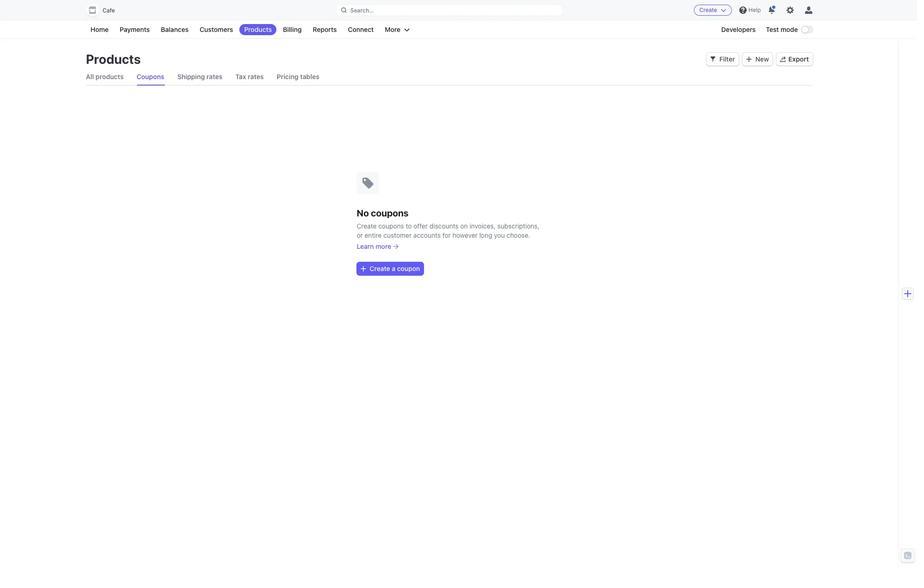 Task type: describe. For each thing, give the bounding box(es) containing it.
cafe button
[[86, 4, 124, 17]]

coupons link
[[137, 69, 164, 85]]

create for create coupons to offer discounts on invoices, subscriptions, or entire customer accounts for however long you choose.
[[357, 222, 377, 230]]

choose.
[[507, 231, 531, 239]]

export button
[[777, 53, 813, 66]]

coupons for no
[[371, 208, 409, 218]]

all products
[[86, 73, 124, 81]]

pricing tables link
[[277, 69, 320, 85]]

home
[[91, 25, 109, 33]]

connect
[[348, 25, 374, 33]]

more button
[[380, 24, 415, 35]]

learn more link
[[357, 242, 399, 251]]

tax rates
[[236, 73, 264, 81]]

create for create a coupon
[[370, 265, 390, 273]]

balances
[[161, 25, 189, 33]]

discounts
[[430, 222, 459, 230]]

filter
[[720, 55, 735, 63]]

accounts
[[414, 231, 441, 239]]

products link
[[240, 24, 277, 35]]

developers link
[[717, 24, 761, 35]]

no coupons
[[357, 208, 409, 218]]

svg image for filter
[[711, 57, 716, 62]]

0 vertical spatial products
[[244, 25, 272, 33]]

create button
[[694, 5, 733, 16]]

however
[[453, 231, 478, 239]]

on
[[461, 222, 468, 230]]

or
[[357, 231, 363, 239]]

coupons for create
[[379, 222, 404, 230]]

to
[[406, 222, 412, 230]]

connect link
[[343, 24, 379, 35]]

help
[[749, 6, 761, 13]]

for
[[443, 231, 451, 239]]

learn
[[357, 242, 374, 250]]

test
[[766, 25, 779, 33]]

shipping
[[177, 73, 205, 81]]

more
[[376, 242, 392, 250]]

home link
[[86, 24, 113, 35]]

customers
[[200, 25, 233, 33]]

reports link
[[308, 24, 342, 35]]

billing
[[283, 25, 302, 33]]

subscriptions,
[[498, 222, 540, 230]]

create coupons to offer discounts on invoices, subscriptions, or entire customer accounts for however long you choose.
[[357, 222, 540, 239]]

learn more
[[357, 242, 392, 250]]

no
[[357, 208, 369, 218]]

mode
[[781, 25, 798, 33]]



Task type: locate. For each thing, give the bounding box(es) containing it.
coupons
[[137, 73, 164, 81]]

1 vertical spatial create
[[357, 222, 377, 230]]

cafe
[[103, 7, 115, 14]]

more
[[385, 25, 401, 33]]

create a coupon
[[370, 265, 420, 273]]

create inside 'link'
[[370, 265, 390, 273]]

products up 'products'
[[86, 51, 141, 67]]

1 rates from the left
[[207, 73, 223, 81]]

products
[[244, 25, 272, 33], [86, 51, 141, 67]]

new link
[[743, 53, 773, 66]]

rates
[[207, 73, 223, 81], [248, 73, 264, 81]]

offer
[[414, 222, 428, 230]]

0 horizontal spatial svg image
[[711, 57, 716, 62]]

rates right tax
[[248, 73, 264, 81]]

filter button
[[707, 53, 739, 66]]

shipping rates link
[[177, 69, 223, 85]]

customer
[[384, 231, 412, 239]]

developers
[[722, 25, 756, 33]]

pricing
[[277, 73, 299, 81]]

2 vertical spatial create
[[370, 265, 390, 273]]

products
[[96, 73, 124, 81]]

rates right "shipping"
[[207, 73, 223, 81]]

create a coupon link
[[357, 262, 424, 275]]

svg image left new
[[747, 57, 752, 62]]

create up entire on the top left
[[357, 222, 377, 230]]

test mode
[[766, 25, 798, 33]]

coupons up to
[[371, 208, 409, 218]]

create for create
[[700, 6, 718, 13]]

balances link
[[156, 24, 193, 35]]

coupons
[[371, 208, 409, 218], [379, 222, 404, 230]]

all products link
[[86, 69, 124, 85]]

1 horizontal spatial products
[[244, 25, 272, 33]]

Search… text field
[[336, 4, 563, 16]]

help button
[[736, 3, 765, 18]]

create inside create coupons to offer discounts on invoices, subscriptions, or entire customer accounts for however long you choose.
[[357, 222, 377, 230]]

export
[[789, 55, 809, 63]]

rates for tax rates
[[248, 73, 264, 81]]

coupon
[[397, 265, 420, 273]]

new
[[756, 55, 769, 63]]

svg image left filter
[[711, 57, 716, 62]]

pricing tables
[[277, 73, 320, 81]]

create left a
[[370, 265, 390, 273]]

svg image
[[361, 266, 366, 272]]

entire
[[365, 231, 382, 239]]

svg image inside new link
[[747, 57, 752, 62]]

long
[[480, 231, 493, 239]]

Search… search field
[[336, 4, 563, 16]]

svg image inside filter popup button
[[711, 57, 716, 62]]

you
[[494, 231, 505, 239]]

1 vertical spatial coupons
[[379, 222, 404, 230]]

2 svg image from the left
[[747, 57, 752, 62]]

customers link
[[195, 24, 238, 35]]

svg image
[[711, 57, 716, 62], [747, 57, 752, 62]]

create inside "button"
[[700, 6, 718, 13]]

coupons inside create coupons to offer discounts on invoices, subscriptions, or entire customer accounts for however long you choose.
[[379, 222, 404, 230]]

tax rates link
[[236, 69, 264, 85]]

create
[[700, 6, 718, 13], [357, 222, 377, 230], [370, 265, 390, 273]]

rates for shipping rates
[[207, 73, 223, 81]]

billing link
[[278, 24, 306, 35]]

2 rates from the left
[[248, 73, 264, 81]]

tables
[[300, 73, 320, 81]]

1 svg image from the left
[[711, 57, 716, 62]]

tab list containing all products
[[86, 69, 813, 86]]

tab list
[[86, 69, 813, 86]]

tax
[[236, 73, 246, 81]]

svg image for new
[[747, 57, 752, 62]]

1 horizontal spatial svg image
[[747, 57, 752, 62]]

coupons up customer
[[379, 222, 404, 230]]

0 horizontal spatial products
[[86, 51, 141, 67]]

a
[[392, 265, 396, 273]]

0 horizontal spatial rates
[[207, 73, 223, 81]]

shipping rates
[[177, 73, 223, 81]]

payments
[[120, 25, 150, 33]]

1 vertical spatial products
[[86, 51, 141, 67]]

reports
[[313, 25, 337, 33]]

0 vertical spatial create
[[700, 6, 718, 13]]

1 horizontal spatial rates
[[248, 73, 264, 81]]

products left billing in the left top of the page
[[244, 25, 272, 33]]

create up developers link
[[700, 6, 718, 13]]

invoices,
[[470, 222, 496, 230]]

search…
[[351, 7, 374, 14]]

0 vertical spatial coupons
[[371, 208, 409, 218]]

payments link
[[115, 24, 155, 35]]

all
[[86, 73, 94, 81]]



Task type: vqa. For each thing, say whether or not it's contained in the screenshot.
Connect link
yes



